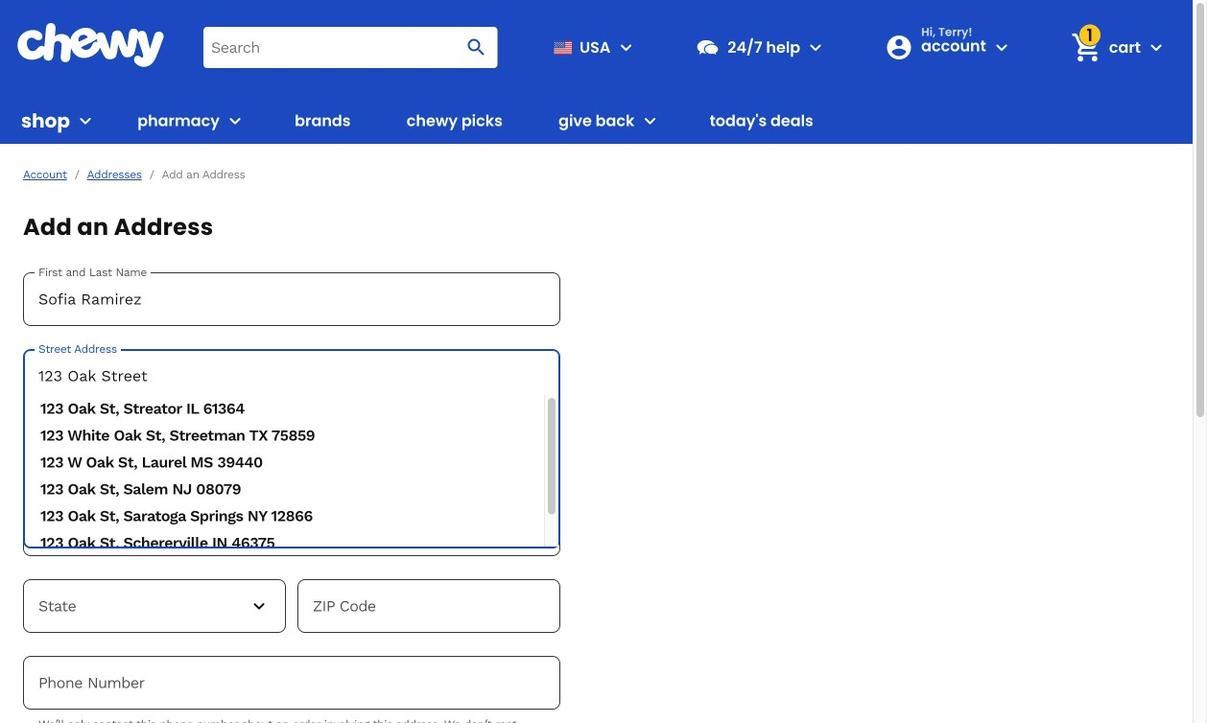 Task type: describe. For each thing, give the bounding box(es) containing it.
Product search field
[[203, 27, 497, 68]]

menu image
[[614, 36, 637, 59]]

menu image
[[74, 109, 97, 132]]

cart menu image
[[1145, 36, 1168, 59]]

account menu image
[[990, 36, 1013, 59]]

items image
[[1069, 31, 1103, 64]]

help menu image
[[804, 36, 827, 59]]

submit search image
[[465, 36, 488, 59]]



Task type: locate. For each thing, give the bounding box(es) containing it.
None text field
[[23, 273, 560, 326], [23, 349, 560, 403], [23, 503, 560, 557], [297, 580, 560, 633], [23, 273, 560, 326], [23, 349, 560, 403], [23, 503, 560, 557], [297, 580, 560, 633]]

chewy support image
[[695, 35, 720, 60]]

give back menu image
[[638, 109, 661, 132]]

site banner
[[0, 0, 1193, 144]]

list box
[[23, 395, 560, 557]]

Search text field
[[203, 27, 497, 68]]

pharmacy menu image
[[223, 109, 247, 132]]

None telephone field
[[23, 656, 560, 710]]

None text field
[[23, 426, 560, 480]]

chewy home image
[[16, 23, 165, 67]]



Task type: vqa. For each thing, say whether or not it's contained in the screenshot.
tablets
no



